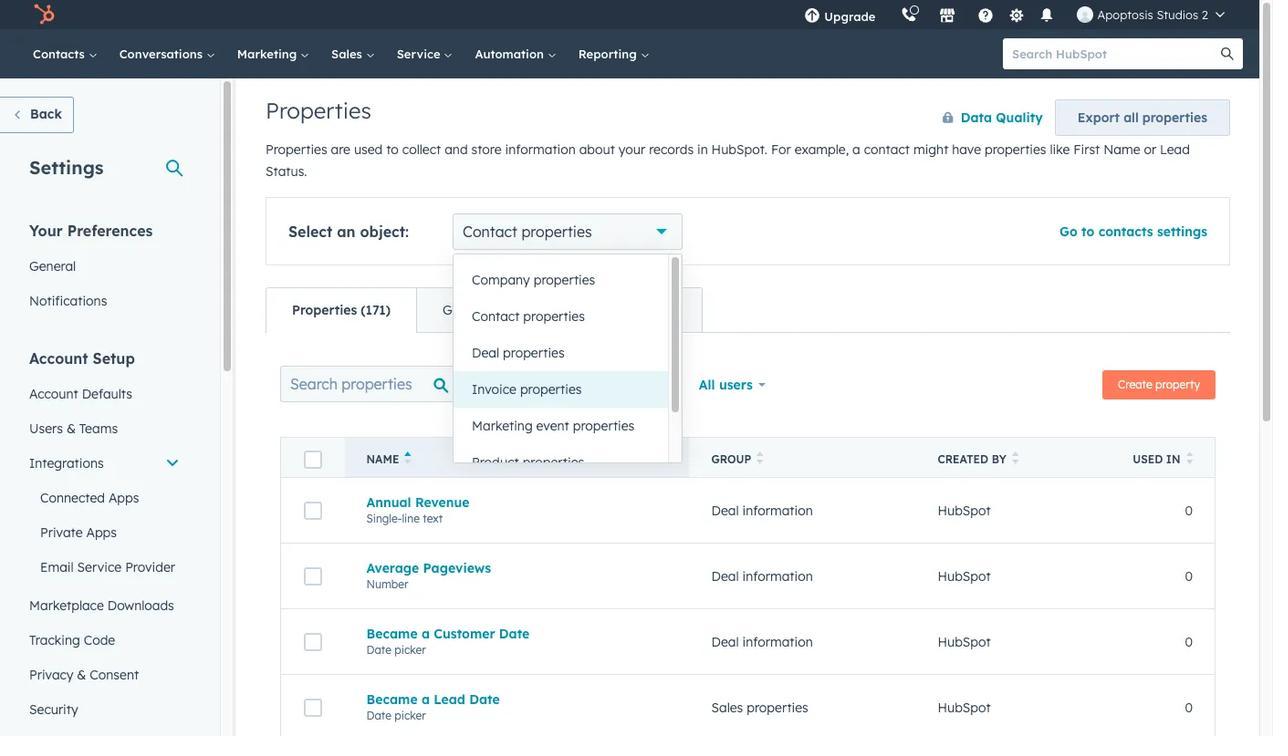Task type: vqa. For each thing, say whether or not it's contained in the screenshot.
bottom from
no



Task type: describe. For each thing, give the bounding box(es) containing it.
press to sort. element for used in
[[1186, 452, 1193, 467]]

marketplaces image
[[939, 8, 956, 25]]

search image
[[1221, 47, 1234, 60]]

ascending sort. press to sort descending. element
[[405, 452, 411, 467]]

0 vertical spatial service
[[397, 47, 444, 61]]

help image
[[978, 8, 994, 25]]

press to sort. element for group
[[757, 452, 764, 467]]

invoice
[[472, 381, 516, 398]]

account defaults
[[29, 386, 132, 402]]

company properties button
[[454, 262, 668, 298]]

product properties
[[472, 454, 584, 471]]

privacy
[[29, 667, 73, 683]]

account setup element
[[18, 349, 191, 727]]

contact properties inside button
[[472, 308, 585, 325]]

deal information for date
[[711, 634, 813, 650]]

have
[[952, 141, 981, 158]]

go to contacts settings button
[[1059, 224, 1207, 240]]

integrations
[[29, 455, 104, 472]]

properties are used to collect and store information about your records in hubspot. for example, a contact might have properties like first name or lead status.
[[266, 141, 1190, 180]]

invoice properties button
[[454, 371, 668, 408]]

properties inside tab panel
[[747, 699, 808, 716]]

general
[[29, 258, 76, 275]]

used
[[1133, 453, 1163, 466]]

marketing link
[[226, 29, 320, 78]]

create
[[1118, 378, 1152, 391]]

account for account setup
[[29, 350, 88, 368]]

security
[[29, 702, 78, 718]]

export all properties button
[[1055, 99, 1230, 136]]

groups
[[442, 302, 486, 318]]

your
[[619, 141, 645, 158]]

properties left (0)
[[594, 302, 656, 318]]

marketplace downloads link
[[18, 589, 191, 623]]

became a customer date date picker
[[366, 626, 530, 657]]

reporting link
[[567, 29, 660, 78]]

conversations
[[119, 47, 206, 61]]

users
[[719, 377, 753, 393]]

used in button
[[1106, 438, 1215, 478]]

in
[[697, 141, 708, 158]]

properties inside properties are used to collect and store information about your records in hubspot. for example, a contact might have properties like first name or lead status.
[[985, 141, 1046, 158]]

properties inside marketing event properties button
[[573, 418, 635, 434]]

became a lead date button
[[366, 691, 668, 708]]

marketplaces button
[[928, 0, 967, 29]]

tara schultz image
[[1077, 6, 1094, 23]]

reporting
[[578, 47, 640, 61]]

contacts
[[33, 47, 88, 61]]

data quality
[[961, 110, 1043, 126]]

2
[[1202, 7, 1208, 22]]

properties for properties are used to collect and store information about your records in hubspot. for example, a contact might have properties like first name or lead status.
[[266, 141, 327, 158]]

name inside name button
[[366, 453, 399, 466]]

your preferences
[[29, 222, 153, 240]]

defaults
[[82, 386, 132, 402]]

search button
[[1212, 38, 1243, 69]]

name button
[[344, 438, 689, 478]]

a for deal information
[[421, 626, 430, 642]]

connected apps
[[40, 490, 139, 506]]

tab list containing properties (171)
[[266, 287, 703, 333]]

to inside properties are used to collect and store information about your records in hubspot. for example, a contact might have properties like first name or lead status.
[[386, 141, 399, 158]]

event
[[536, 418, 569, 434]]

all for all groups
[[475, 376, 491, 392]]

used in
[[1133, 453, 1180, 466]]

1 horizontal spatial to
[[1081, 224, 1094, 240]]

properties inside 'company properties' 'button'
[[534, 272, 595, 288]]

information for average pageviews
[[742, 568, 813, 584]]

& for privacy
[[77, 667, 86, 683]]

created by
[[938, 453, 1006, 466]]

privacy & consent
[[29, 667, 139, 683]]

settings image
[[1008, 8, 1025, 24]]

or
[[1144, 141, 1156, 158]]

marketing for marketing event properties
[[472, 418, 533, 434]]

create property
[[1118, 378, 1200, 391]]

line
[[402, 511, 420, 525]]

properties inside invoice properties button
[[520, 381, 582, 398]]

an
[[337, 223, 355, 241]]

sales for sales properties
[[711, 699, 743, 716]]

field
[[596, 376, 624, 392]]

go to contacts settings
[[1059, 224, 1207, 240]]

apoptosis studios 2 button
[[1066, 0, 1236, 29]]

sales link
[[320, 29, 386, 78]]

apps for private apps
[[86, 525, 117, 541]]

number
[[366, 577, 408, 591]]

hubspot image
[[33, 4, 55, 26]]

all
[[1123, 110, 1139, 126]]

hubspot for became a customer date
[[938, 634, 991, 650]]

tracking code
[[29, 632, 115, 649]]

hubspot for became a lead date
[[938, 699, 991, 716]]

product
[[472, 454, 519, 471]]

all field types
[[575, 376, 663, 392]]

service inside the account setup element
[[77, 559, 122, 576]]

store
[[471, 141, 502, 158]]

became for became a customer date
[[366, 626, 418, 642]]

setup
[[93, 350, 135, 368]]

all groups
[[475, 376, 539, 392]]

deal inside deal properties button
[[472, 345, 499, 361]]

ascending sort. press to sort descending. image
[[405, 452, 411, 464]]

notifications image
[[1039, 8, 1055, 25]]

users & teams
[[29, 421, 118, 437]]

deal properties button
[[454, 335, 668, 371]]

users
[[29, 421, 63, 437]]

deal information for line
[[711, 502, 813, 519]]

deal for average pageviews
[[711, 568, 739, 584]]

groups link
[[416, 288, 512, 332]]

lead inside properties are used to collect and store information about your records in hubspot. for example, a contact might have properties like first name or lead status.
[[1160, 141, 1190, 158]]

private
[[40, 525, 83, 541]]

select an object:
[[288, 223, 409, 241]]

upgrade image
[[804, 8, 821, 25]]

all users button
[[687, 366, 777, 404]]

collect
[[402, 141, 441, 158]]

back link
[[0, 97, 74, 133]]

apoptosis
[[1097, 7, 1153, 22]]

email service provider link
[[18, 550, 191, 585]]

press to sort. image
[[757, 452, 764, 464]]

export all properties
[[1078, 110, 1207, 126]]

information inside properties are used to collect and store information about your records in hubspot. for example, a contact might have properties like first name or lead status.
[[505, 141, 576, 158]]

0 for became a customer date
[[1185, 634, 1193, 650]]

sales properties
[[711, 699, 808, 716]]

go
[[1059, 224, 1077, 240]]

properties inside contact properties button
[[523, 308, 585, 325]]

export
[[1078, 110, 1120, 126]]

private apps
[[40, 525, 117, 541]]

contact properties button
[[453, 214, 683, 250]]

product properties button
[[454, 444, 668, 481]]

single-
[[366, 511, 402, 525]]

notifications link
[[18, 284, 191, 318]]



Task type: locate. For each thing, give the bounding box(es) containing it.
contact inside button
[[472, 308, 520, 325]]

used
[[354, 141, 383, 158]]

name inside properties are used to collect and store information about your records in hubspot. for example, a contact might have properties like first name or lead status.
[[1103, 141, 1140, 158]]

properties for properties
[[266, 97, 371, 124]]

records
[[649, 141, 694, 158]]

became inside became a customer date date picker
[[366, 626, 418, 642]]

1 horizontal spatial name
[[1103, 141, 1140, 158]]

lead right or
[[1160, 141, 1190, 158]]

1 vertical spatial sales
[[711, 699, 743, 716]]

a left customer
[[421, 626, 430, 642]]

like
[[1050, 141, 1070, 158]]

1 vertical spatial service
[[77, 559, 122, 576]]

preferences
[[67, 222, 153, 240]]

2 vertical spatial a
[[421, 691, 430, 708]]

0 horizontal spatial name
[[366, 453, 399, 466]]

& right privacy
[[77, 667, 86, 683]]

1 press to sort. image from the left
[[1012, 452, 1019, 464]]

tracking
[[29, 632, 80, 649]]

calling icon button
[[894, 3, 925, 26]]

1 vertical spatial to
[[1081, 224, 1094, 240]]

1 vertical spatial contact properties
[[472, 308, 585, 325]]

annual revenue single-line text
[[366, 494, 470, 525]]

properties inside deal properties button
[[503, 345, 565, 361]]

3 press to sort. element from the left
[[1186, 452, 1193, 467]]

1 horizontal spatial all
[[575, 376, 592, 392]]

account up account defaults
[[29, 350, 88, 368]]

(171)
[[361, 302, 390, 318]]

properties (171) link
[[266, 288, 416, 332]]

sales for sales
[[331, 47, 366, 61]]

deal for annual revenue
[[711, 502, 739, 519]]

0 horizontal spatial sales
[[331, 47, 366, 61]]

group
[[711, 453, 751, 466]]

& right users
[[67, 421, 76, 437]]

& for users
[[67, 421, 76, 437]]

2 account from the top
[[29, 386, 78, 402]]

privacy & consent link
[[18, 658, 191, 693]]

Search search field
[[280, 366, 463, 402]]

1 press to sort. element from the left
[[757, 452, 764, 467]]

Search HubSpot search field
[[1003, 38, 1226, 69]]

0 vertical spatial became
[[366, 626, 418, 642]]

service
[[397, 47, 444, 61], [77, 559, 122, 576]]

a down became a customer date date picker
[[421, 691, 430, 708]]

1 vertical spatial account
[[29, 386, 78, 402]]

2 deal information from the top
[[711, 568, 813, 584]]

0 for became a lead date
[[1185, 699, 1193, 716]]

all for all field types
[[575, 376, 592, 392]]

press to sort. image for used in
[[1186, 452, 1193, 464]]

average
[[366, 560, 419, 576]]

press to sort. image for created by
[[1012, 452, 1019, 464]]

a left contact
[[852, 141, 860, 158]]

menu containing apoptosis studios 2
[[792, 0, 1237, 29]]

first
[[1073, 141, 1100, 158]]

tab panel containing all groups
[[266, 332, 1230, 736]]

information for annual revenue
[[742, 502, 813, 519]]

account defaults link
[[18, 377, 191, 412]]

1 horizontal spatial lead
[[1160, 141, 1190, 158]]

2 press to sort. image from the left
[[1186, 452, 1193, 464]]

apoptosis studios 2
[[1097, 7, 1208, 22]]

1 horizontal spatial press to sort. image
[[1186, 452, 1193, 464]]

0 horizontal spatial press to sort. element
[[757, 452, 764, 467]]

0 vertical spatial name
[[1103, 141, 1140, 158]]

1 became from the top
[[366, 626, 418, 642]]

data quality button
[[923, 99, 1044, 136]]

picker for lead
[[395, 709, 426, 722]]

press to sort. element right by at right
[[1012, 452, 1019, 467]]

3 hubspot from the top
[[938, 634, 991, 650]]

created by button
[[916, 438, 1106, 478]]

information for became a customer date
[[742, 634, 813, 650]]

invoice properties
[[472, 381, 582, 398]]

properties inside contact properties dropdown button
[[521, 223, 592, 241]]

3 deal information from the top
[[711, 634, 813, 650]]

press to sort. element right group in the bottom of the page
[[757, 452, 764, 467]]

downloads
[[107, 598, 174, 614]]

marketing up name button
[[472, 418, 533, 434]]

2 vertical spatial deal information
[[711, 634, 813, 650]]

contact properties up company properties
[[463, 223, 592, 241]]

1 horizontal spatial marketing
[[472, 418, 533, 434]]

revenue
[[415, 494, 470, 511]]

0 horizontal spatial press to sort. image
[[1012, 452, 1019, 464]]

hubspot for annual revenue
[[938, 502, 991, 519]]

2 picker from the top
[[395, 709, 426, 722]]

company
[[472, 272, 530, 288]]

apps for connected apps
[[109, 490, 139, 506]]

studios
[[1157, 7, 1198, 22]]

hubspot
[[938, 502, 991, 519], [938, 568, 991, 584], [938, 634, 991, 650], [938, 699, 991, 716]]

contact down company
[[472, 308, 520, 325]]

to right go
[[1081, 224, 1094, 240]]

1 vertical spatial &
[[77, 667, 86, 683]]

service down private apps link
[[77, 559, 122, 576]]

tab list
[[266, 287, 703, 333]]

properties
[[1142, 110, 1207, 126], [985, 141, 1046, 158], [521, 223, 592, 241], [534, 272, 595, 288], [523, 308, 585, 325], [503, 345, 565, 361], [520, 381, 582, 398], [573, 418, 635, 434], [523, 454, 584, 471], [747, 699, 808, 716]]

apps up email service provider link
[[86, 525, 117, 541]]

properties up the are
[[266, 97, 371, 124]]

hubspot link
[[22, 4, 68, 26]]

0 horizontal spatial marketing
[[237, 47, 300, 61]]

annual
[[366, 494, 411, 511]]

0 vertical spatial apps
[[109, 490, 139, 506]]

1 deal information from the top
[[711, 502, 813, 519]]

1 picker from the top
[[395, 643, 426, 657]]

2 hubspot from the top
[[938, 568, 991, 584]]

archived properties (0)
[[538, 302, 676, 318]]

and
[[445, 141, 468, 158]]

group button
[[689, 438, 916, 478]]

2 press to sort. element from the left
[[1012, 452, 1019, 467]]

became a customer date button
[[366, 626, 668, 642]]

account up users
[[29, 386, 78, 402]]

press to sort. element right in
[[1186, 452, 1193, 467]]

1 vertical spatial marketing
[[472, 418, 533, 434]]

press to sort. image inside used in button
[[1186, 452, 1193, 464]]

marketing for marketing
[[237, 47, 300, 61]]

0 horizontal spatial service
[[77, 559, 122, 576]]

average pageviews button
[[366, 560, 668, 576]]

service link
[[386, 29, 464, 78]]

properties left (171)
[[292, 302, 357, 318]]

0 vertical spatial lead
[[1160, 141, 1190, 158]]

press to sort. image inside the created by button
[[1012, 452, 1019, 464]]

name left or
[[1103, 141, 1140, 158]]

0 horizontal spatial &
[[67, 421, 76, 437]]

back
[[30, 106, 62, 122]]

help button
[[970, 0, 1001, 29]]

groups
[[495, 376, 539, 392]]

marketing event properties button
[[454, 408, 668, 444]]

lead inside became a lead date date picker
[[434, 691, 465, 708]]

types
[[628, 376, 663, 392]]

0 horizontal spatial to
[[386, 141, 399, 158]]

sales inside tab panel
[[711, 699, 743, 716]]

1 account from the top
[[29, 350, 88, 368]]

tracking code link
[[18, 623, 191, 658]]

properties (171)
[[292, 302, 390, 318]]

picker inside became a lead date date picker
[[395, 709, 426, 722]]

lead
[[1160, 141, 1190, 158], [434, 691, 465, 708]]

press to sort. image right by at right
[[1012, 452, 1019, 464]]

became down number
[[366, 626, 418, 642]]

created
[[938, 453, 988, 466]]

marketing left the sales "link"
[[237, 47, 300, 61]]

picker for customer
[[395, 643, 426, 657]]

all for all users
[[699, 377, 715, 393]]

all groups button
[[463, 366, 564, 402]]

conversations link
[[108, 29, 226, 78]]

list box containing company properties
[[454, 255, 682, 481]]

all left users
[[699, 377, 715, 393]]

1 horizontal spatial service
[[397, 47, 444, 61]]

became down became a customer date date picker
[[366, 691, 418, 708]]

0 vertical spatial &
[[67, 421, 76, 437]]

became inside became a lead date date picker
[[366, 691, 418, 708]]

deal properties
[[472, 345, 565, 361]]

properties inside the product properties button
[[523, 454, 584, 471]]

contacts link
[[22, 29, 108, 78]]

about
[[579, 141, 615, 158]]

provider
[[125, 559, 175, 576]]

0 vertical spatial picker
[[395, 643, 426, 657]]

account for account defaults
[[29, 386, 78, 402]]

1 hubspot from the top
[[938, 502, 991, 519]]

2 became from the top
[[366, 691, 418, 708]]

1 horizontal spatial press to sort. element
[[1012, 452, 1019, 467]]

email
[[40, 559, 74, 576]]

are
[[331, 141, 350, 158]]

notifications button
[[1032, 0, 1063, 29]]

hubspot for average pageviews
[[938, 568, 991, 584]]

contact up company
[[463, 223, 517, 241]]

1 horizontal spatial sales
[[711, 699, 743, 716]]

became for became a lead date
[[366, 691, 418, 708]]

create property button
[[1102, 370, 1216, 400]]

2 0 from the top
[[1185, 568, 1193, 584]]

properties
[[266, 97, 371, 124], [266, 141, 327, 158], [292, 302, 357, 318], [594, 302, 656, 318]]

0 vertical spatial deal information
[[711, 502, 813, 519]]

status.
[[266, 163, 307, 180]]

sales
[[331, 47, 366, 61], [711, 699, 743, 716]]

sales inside "link"
[[331, 47, 366, 61]]

consent
[[90, 667, 139, 683]]

lead down became a customer date date picker
[[434, 691, 465, 708]]

1 horizontal spatial &
[[77, 667, 86, 683]]

press to sort. element inside "group" button
[[757, 452, 764, 467]]

all users
[[699, 377, 753, 393]]

press to sort. image
[[1012, 452, 1019, 464], [1186, 452, 1193, 464]]

contact properties down company properties
[[472, 308, 585, 325]]

upgrade
[[824, 9, 876, 24]]

general link
[[18, 249, 191, 284]]

0 vertical spatial marketing
[[237, 47, 300, 61]]

all left groups
[[475, 376, 491, 392]]

data
[[961, 110, 992, 126]]

2 horizontal spatial press to sort. element
[[1186, 452, 1193, 467]]

1 vertical spatial deal information
[[711, 568, 813, 584]]

tab panel
[[266, 332, 1230, 736]]

1 vertical spatial name
[[366, 453, 399, 466]]

1 vertical spatial picker
[[395, 709, 426, 722]]

apps up private apps link
[[109, 490, 139, 506]]

1 vertical spatial contact
[[472, 308, 520, 325]]

became a lead date date picker
[[366, 691, 500, 722]]

4 hubspot from the top
[[938, 699, 991, 716]]

0 vertical spatial to
[[386, 141, 399, 158]]

0 vertical spatial contact
[[463, 223, 517, 241]]

0 vertical spatial a
[[852, 141, 860, 158]]

menu
[[792, 0, 1237, 29]]

contacts
[[1098, 224, 1153, 240]]

list box
[[454, 255, 682, 481]]

0 vertical spatial account
[[29, 350, 88, 368]]

1 vertical spatial a
[[421, 626, 430, 642]]

0 horizontal spatial lead
[[434, 691, 465, 708]]

teams
[[79, 421, 118, 437]]

calling icon image
[[901, 7, 918, 24]]

deal for became a customer date
[[711, 634, 739, 650]]

press to sort. element inside used in button
[[1186, 452, 1193, 467]]

press to sort. element for created by
[[1012, 452, 1019, 467]]

a for sales properties
[[421, 691, 430, 708]]

a inside became a lead date date picker
[[421, 691, 430, 708]]

menu item
[[888, 0, 892, 29]]

press to sort. image right in
[[1186, 452, 1193, 464]]

1 0 from the top
[[1185, 502, 1193, 519]]

your preferences element
[[18, 221, 191, 318]]

picker up became a lead date date picker
[[395, 643, 426, 657]]

press to sort. element inside the created by button
[[1012, 452, 1019, 467]]

properties inside properties are used to collect and store information about your records in hubspot. for example, a contact might have properties like first name or lead status.
[[266, 141, 327, 158]]

all inside 'popup button'
[[575, 376, 592, 392]]

1 vertical spatial lead
[[434, 691, 465, 708]]

4 0 from the top
[[1185, 699, 1193, 716]]

marketing inside button
[[472, 418, 533, 434]]

properties for properties (171)
[[292, 302, 357, 318]]

1 vertical spatial became
[[366, 691, 418, 708]]

2 horizontal spatial all
[[699, 377, 715, 393]]

service right the sales "link"
[[397, 47, 444, 61]]

a inside became a customer date date picker
[[421, 626, 430, 642]]

integrations button
[[18, 446, 191, 481]]

contact inside dropdown button
[[463, 223, 517, 241]]

0 horizontal spatial all
[[475, 376, 491, 392]]

select
[[288, 223, 332, 241]]

pageviews
[[423, 560, 491, 576]]

picker inside became a customer date date picker
[[395, 643, 426, 657]]

marketplace
[[29, 598, 104, 614]]

properties inside export all properties button
[[1142, 110, 1207, 126]]

users & teams link
[[18, 412, 191, 446]]

3 0 from the top
[[1185, 634, 1193, 650]]

picker down became a customer date date picker
[[395, 709, 426, 722]]

0 for annual revenue
[[1185, 502, 1193, 519]]

marketplace downloads
[[29, 598, 174, 614]]

account inside "link"
[[29, 386, 78, 402]]

all left field
[[575, 376, 592, 392]]

1 vertical spatial apps
[[86, 525, 117, 541]]

0 for average pageviews
[[1185, 568, 1193, 584]]

text
[[423, 511, 443, 525]]

press to sort. element
[[757, 452, 764, 467], [1012, 452, 1019, 467], [1186, 452, 1193, 467]]

0 vertical spatial contact properties
[[463, 223, 592, 241]]

contact properties inside dropdown button
[[463, 223, 592, 241]]

email service provider
[[40, 559, 175, 576]]

0 vertical spatial sales
[[331, 47, 366, 61]]

hubspot.
[[711, 141, 768, 158]]

a inside properties are used to collect and store information about your records in hubspot. for example, a contact might have properties like first name or lead status.
[[852, 141, 860, 158]]

name left ascending sort. press to sort descending. element
[[366, 453, 399, 466]]

to right used
[[386, 141, 399, 158]]

marketing event properties
[[472, 418, 635, 434]]

properties up status.
[[266, 141, 327, 158]]



